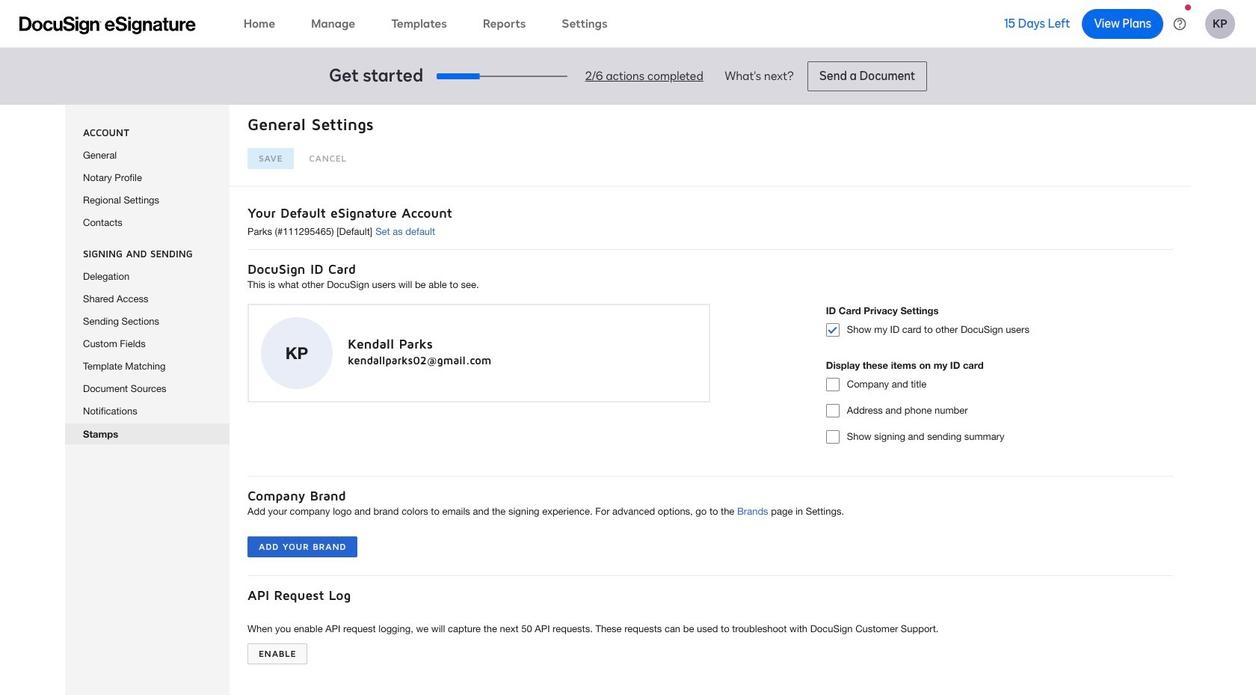 Task type: vqa. For each thing, say whether or not it's contained in the screenshot.
topmost folder image
no



Task type: locate. For each thing, give the bounding box(es) containing it.
upload or change your profile image image
[[286, 341, 308, 365]]

docusign esignature image
[[19, 16, 196, 34]]



